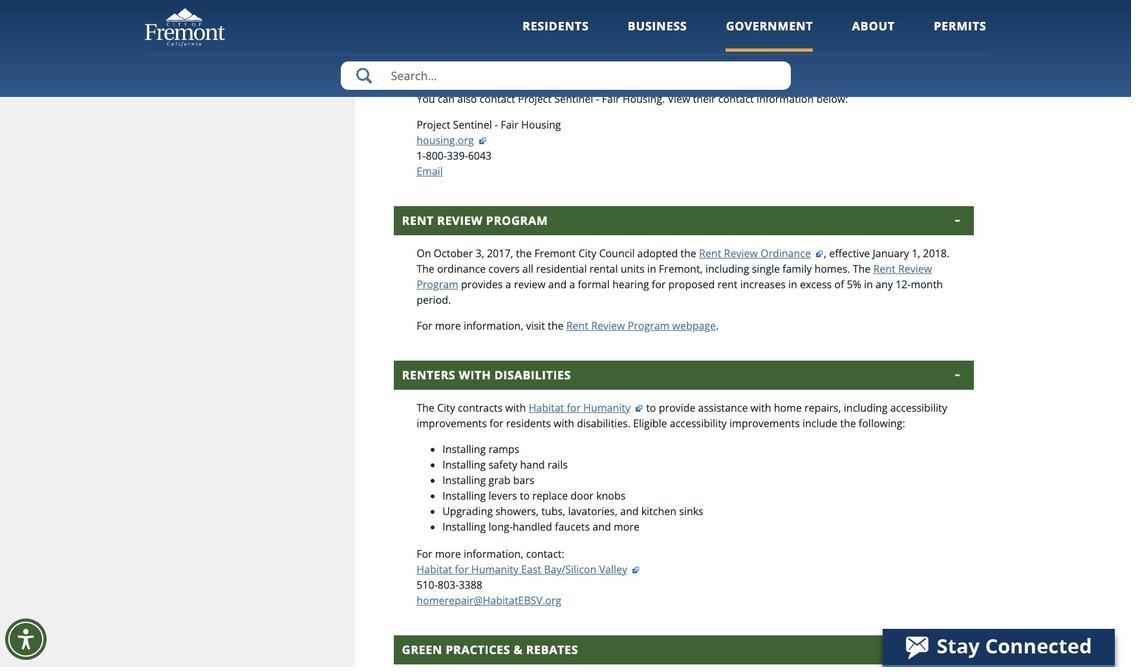 Task type: describe. For each thing, give the bounding box(es) containing it.
effective
[[829, 247, 870, 261]]

housing inside if you or someone you know feels they have been treated unfairly in their search for housing in fremont, please contact fremont landlord, tenant, & fair housing services at 510-574-2270.
[[824, 51, 862, 65]]

services inside the city contracts with fremont landlord, tenant, & fair housing services to provide fair housing information and investigate housing discrimination complaints.
[[734, 9, 773, 23]]

the up 5%
[[853, 262, 871, 276]]

grab
[[489, 474, 511, 488]]

contracts for habitat
[[458, 401, 503, 415]]

including inside to provide assistance with home repairs, including accessibility improvements for residents with disabilities. eligible accessibility improvements include the following:
[[844, 401, 888, 415]]

been
[[631, 51, 655, 65]]

the inside to provide assistance with home repairs, including accessibility improvements for residents with disabilities. eligible accessibility improvements include the following:
[[840, 417, 856, 431]]

information inside the city contracts with fremont landlord, tenant, & fair housing services to provide fair housing information and investigate housing discrimination complaints.
[[887, 9, 944, 23]]

east
[[521, 563, 541, 577]]

practices
[[446, 643, 510, 658]]

include
[[803, 417, 838, 431]]

showers,
[[496, 505, 539, 519]]

webpage
[[672, 319, 716, 333]]

you can also contact project sentinel - fair housing. view their contact information below:
[[417, 92, 848, 106]]

574-
[[769, 66, 790, 80]]

services inside if you or someone you know feels they have been treated unfairly in their search for housing in fremont, please contact fremont landlord, tenant, & fair housing services at 510-574-2270.
[[694, 66, 733, 80]]

contact inside if you or someone you know feels they have been treated unfairly in their search for housing in fremont, please contact fremont landlord, tenant, & fair housing services at 510-574-2270.
[[451, 66, 486, 80]]

on october 3, 2017, the fremont city council adopted the rent review ordinance
[[417, 247, 811, 261]]

the down on
[[417, 262, 435, 276]]

in down "family" at the top right of page
[[789, 278, 797, 292]]

1 vertical spatial accessibility
[[670, 417, 727, 431]]

510- inside for more information, contact: habitat for humanity east bay/silicon valley 510-803-3388 homerepair@habitatebsv.org
[[417, 578, 438, 593]]

about
[[852, 18, 895, 34]]

door
[[571, 489, 594, 503]]

1 improvements from the left
[[417, 417, 487, 431]]

disabilities.
[[577, 417, 631, 431]]

levers
[[489, 489, 517, 503]]

january
[[873, 247, 909, 261]]

1 vertical spatial information
[[757, 92, 814, 106]]

handled
[[513, 520, 552, 534]]

rent right visit
[[566, 319, 589, 333]]

tubs,
[[542, 505, 566, 519]]

know
[[527, 51, 553, 65]]

bars
[[513, 474, 535, 488]]

residents link
[[523, 18, 589, 51]]

for for for more information, visit the rent review program webpage .
[[417, 319, 433, 333]]

the city contracts with fremont landlord, tenant, & fair housing services to provide fair housing information and investigate housing discrimination complaints.
[[417, 9, 944, 39]]

2018.
[[923, 247, 950, 261]]

hearing
[[613, 278, 649, 292]]

complaints.
[[605, 25, 661, 39]]

rent review program link
[[417, 262, 932, 292]]

1 vertical spatial rent review program
[[417, 262, 932, 292]]

803-
[[438, 578, 459, 593]]

for up disabilities. on the bottom
[[567, 401, 581, 415]]

housing inside the city contracts with fremont landlord, tenant, & fair housing services to provide fair housing information and investigate housing discrimination complaints.
[[691, 9, 731, 23]]

residents
[[523, 18, 589, 34]]

fremont, inside if you or someone you know feels they have been treated unfairly in their search for housing in fremont, please contact fremont landlord, tenant, & fair housing services at 510-574-2270.
[[876, 51, 920, 65]]

landlord, inside if you or someone you know feels they have been treated unfairly in their search for housing in fremont, please contact fremont landlord, tenant, & fair housing services at 510-574-2270.
[[533, 66, 579, 80]]

rails
[[548, 458, 568, 472]]

review inside rent review program
[[898, 262, 932, 276]]

fair
[[827, 9, 844, 23]]

in down about
[[865, 51, 874, 65]]

with for the city contracts with fremont landlord, tenant, & fair housing services to provide fair housing information and investigate housing discrimination complaints.
[[505, 9, 526, 23]]

permits
[[934, 18, 987, 34]]

5%
[[847, 278, 862, 292]]

if
[[417, 51, 423, 65]]

family
[[783, 262, 812, 276]]

council
[[599, 247, 635, 261]]

6043
[[468, 149, 492, 163]]

project sentinel - fair housing housing.org 1-800-339-6043 email
[[417, 118, 561, 179]]

proposed
[[669, 278, 715, 292]]

the right visit
[[548, 319, 564, 333]]

housing inside project sentinel - fair housing housing.org 1-800-339-6043 email
[[521, 118, 561, 132]]

housing.
[[623, 92, 665, 106]]

the up all on the left of the page
[[516, 247, 532, 261]]

kitchen
[[641, 505, 677, 519]]

contracts for fremont
[[458, 9, 503, 23]]

2 you from the left
[[507, 51, 525, 65]]

humanity for the city contracts with habitat for humanity
[[584, 401, 631, 415]]

ordinance
[[761, 247, 811, 261]]

increases
[[740, 278, 786, 292]]

3388
[[459, 578, 483, 593]]

their inside if you or someone you know feels they have been treated unfairly in their search for housing in fremont, please contact fremont landlord, tenant, & fair housing services at 510-574-2270.
[[747, 51, 770, 65]]

bay/silicon
[[544, 563, 597, 577]]

view
[[668, 92, 690, 106]]

and down lavatories,
[[593, 520, 611, 534]]

review
[[514, 278, 546, 292]]

ordinance
[[437, 262, 486, 276]]

, effective january 1, 2018. the ordinance covers all residential rental units in fremont, including single family homes. the
[[417, 247, 950, 276]]

housing.org link
[[417, 133, 487, 148]]

search
[[772, 51, 804, 65]]

repairs,
[[805, 401, 841, 415]]

2 installing from the top
[[443, 458, 486, 472]]

0 horizontal spatial &
[[514, 643, 523, 658]]

for more information, contact: habitat for humanity east bay/silicon valley 510-803-3388 homerepair@habitatebsv.org
[[417, 547, 627, 608]]

tenant, inside the city contracts with fremont landlord, tenant, & fair housing services to provide fair housing information and investigate housing discrimination complaints.
[[621, 9, 658, 23]]

1 installing from the top
[[443, 443, 486, 457]]

month
[[911, 278, 943, 292]]

2017,
[[487, 247, 513, 261]]

rent up rent
[[699, 247, 722, 261]]

rent review program webpage link
[[566, 319, 716, 333]]

units
[[621, 262, 645, 276]]

0 vertical spatial housing
[[846, 9, 885, 23]]

& inside if you or someone you know feels they have been treated unfairly in their search for housing in fremont, please contact fremont landlord, tenant, & fair housing services at 510-574-2270.
[[621, 66, 628, 80]]

1 horizontal spatial sentinel
[[554, 92, 593, 106]]

for inside if you or someone you know feels they have been treated unfairly in their search for housing in fremont, please contact fremont landlord, tenant, & fair housing services at 510-574-2270.
[[807, 51, 821, 65]]

habitat for contracts
[[529, 401, 564, 415]]

knobs
[[596, 489, 626, 503]]

tab list containing rent review program
[[394, 0, 974, 665]]

rent
[[718, 278, 738, 292]]

or
[[446, 51, 457, 65]]

about link
[[852, 18, 895, 51]]

habitat for information,
[[417, 563, 452, 577]]

2270.
[[790, 66, 816, 80]]

rebates
[[526, 643, 578, 658]]

2 improvements from the left
[[730, 417, 800, 431]]

1,
[[912, 247, 921, 261]]

1 you from the left
[[426, 51, 444, 65]]

provide inside the city contracts with fremont landlord, tenant, & fair housing services to provide fair housing information and investigate housing discrimination complaints.
[[788, 9, 825, 23]]

provides a review and a formal hearing for proposed rent increases in excess of 5% in any 12-month period.
[[417, 278, 943, 307]]

rent inside rent review program
[[874, 262, 896, 276]]

1 horizontal spatial program
[[486, 213, 548, 228]]

0 vertical spatial rent review program
[[402, 213, 548, 228]]

formal
[[578, 278, 610, 292]]

please
[[417, 66, 448, 80]]

unfairly
[[696, 51, 733, 65]]

habitat for humanity east bay/silicon valley link
[[417, 563, 640, 577]]

for inside for more information, contact: habitat for humanity east bay/silicon valley 510-803-3388 homerepair@habitatebsv.org
[[455, 563, 469, 577]]

with for to provide assistance with home repairs, including accessibility improvements for residents with disabilities. eligible accessibility improvements include the following:
[[751, 401, 771, 415]]

12-
[[896, 278, 911, 292]]

339-
[[447, 149, 468, 163]]

government link
[[726, 18, 813, 51]]

to for knobs
[[520, 489, 530, 503]]

fremont inside if you or someone you know feels they have been treated unfairly in their search for housing in fremont, please contact fremont landlord, tenant, & fair housing services at 510-574-2270.
[[489, 66, 530, 80]]

excess
[[800, 278, 832, 292]]

contact down at
[[719, 92, 754, 106]]

fremont, inside , effective january 1, 2018. the ordinance covers all residential rental units in fremont, including single family homes. the
[[659, 262, 703, 276]]

for inside 'provides a review and a formal hearing for proposed rent increases in excess of 5% in any 12-month period.'
[[652, 278, 666, 292]]

installing ramps installing safety hand rails installing grab bars installing levers to replace door knobs upgrading showers, tubs, lavatories, and kitchen sinks installing long-handled faucets and more
[[443, 443, 704, 534]]

email
[[417, 164, 443, 179]]

contact:
[[526, 547, 565, 562]]

replace
[[533, 489, 568, 503]]

upgrading
[[443, 505, 493, 519]]

discrimination
[[534, 25, 603, 39]]

program inside rent review program
[[417, 278, 459, 292]]

homerepair@habitatebsv.org link
[[417, 594, 561, 608]]



Task type: vqa. For each thing, say whether or not it's contained in the screenshot.
Business LINK
yes



Task type: locate. For each thing, give the bounding box(es) containing it.
single
[[752, 262, 780, 276]]

renters with disabilities
[[402, 368, 571, 383]]

more
[[435, 319, 461, 333], [614, 520, 640, 534], [435, 547, 461, 562]]

2 vertical spatial more
[[435, 547, 461, 562]]

2 horizontal spatial program
[[628, 319, 670, 333]]

1 vertical spatial provide
[[659, 401, 696, 415]]

tenant, up complaints.
[[621, 9, 658, 23]]

5 installing from the top
[[443, 520, 486, 534]]

housing right 'fair'
[[846, 9, 885, 23]]

2 contracts from the top
[[458, 401, 503, 415]]

fair inside project sentinel - fair housing housing.org 1-800-339-6043 email
[[501, 118, 519, 132]]

all
[[523, 262, 534, 276]]

0 horizontal spatial habitat
[[417, 563, 452, 577]]

0 horizontal spatial information
[[757, 92, 814, 106]]

0 vertical spatial &
[[660, 9, 668, 23]]

0 horizontal spatial accessibility
[[670, 417, 727, 431]]

1 vertical spatial for
[[417, 547, 433, 562]]

2 information, from the top
[[464, 547, 524, 562]]

habitat up 803-
[[417, 563, 452, 577]]

provide inside to provide assistance with home repairs, including accessibility improvements for residents with disabilities. eligible accessibility improvements include the following:
[[659, 401, 696, 415]]

2 vertical spatial &
[[514, 643, 523, 658]]

fair inside the city contracts with fremont landlord, tenant, & fair housing services to provide fair housing information and investigate housing discrimination complaints.
[[671, 9, 688, 23]]

including
[[706, 262, 749, 276], [844, 401, 888, 415]]

0 vertical spatial program
[[486, 213, 548, 228]]

1 vertical spatial more
[[614, 520, 640, 534]]

2 vertical spatial program
[[628, 319, 670, 333]]

1 horizontal spatial their
[[747, 51, 770, 65]]

accessibility down assistance
[[670, 417, 727, 431]]

green
[[402, 643, 442, 658]]

in right 5%
[[864, 278, 873, 292]]

0 vertical spatial fremont
[[529, 9, 570, 23]]

humanity up 3388
[[471, 563, 519, 577]]

their
[[747, 51, 770, 65], [693, 92, 716, 106]]

government
[[726, 18, 813, 34]]

2 vertical spatial city
[[437, 401, 455, 415]]

1 vertical spatial humanity
[[471, 563, 519, 577]]

contracts up investigate
[[458, 9, 503, 23]]

0 horizontal spatial sentinel
[[453, 118, 492, 132]]

humanity up disabilities. on the bottom
[[584, 401, 631, 415]]

for for for more information, contact: habitat for humanity east bay/silicon valley 510-803-3388 homerepair@habitatebsv.org
[[417, 547, 433, 562]]

including up rent
[[706, 262, 749, 276]]

review down formal
[[591, 319, 625, 333]]

fremont
[[529, 9, 570, 23], [489, 66, 530, 80], [535, 247, 576, 261]]

sentinel up housing.org link
[[453, 118, 492, 132]]

landlord, down feels
[[533, 66, 579, 80]]

1 a from the left
[[506, 278, 511, 292]]

1 horizontal spatial you
[[507, 51, 525, 65]]

0 horizontal spatial -
[[495, 118, 498, 132]]

2 a from the left
[[570, 278, 575, 292]]

to for housing
[[775, 9, 785, 23]]

hand
[[520, 458, 545, 472]]

and
[[417, 25, 435, 39], [548, 278, 567, 292], [620, 505, 639, 519], [593, 520, 611, 534]]

the inside the city contracts with fremont landlord, tenant, & fair housing services to provide fair housing information and investigate housing discrimination complaints.
[[417, 9, 435, 23]]

1 vertical spatial housing
[[493, 25, 531, 39]]

you left know
[[507, 51, 525, 65]]

habitat inside for more information, contact: habitat for humanity east bay/silicon valley 510-803-3388 homerepair@habitatebsv.org
[[417, 563, 452, 577]]

information, for contact:
[[464, 547, 524, 562]]

1 horizontal spatial improvements
[[730, 417, 800, 431]]

more for for more information, visit the rent review program webpage .
[[435, 319, 461, 333]]

0 horizontal spatial including
[[706, 262, 749, 276]]

humanity for for more information, contact: habitat for humanity east bay/silicon valley 510-803-3388 homerepair@habitatebsv.org
[[471, 563, 519, 577]]

improvements down renters
[[417, 417, 487, 431]]

to down bars
[[520, 489, 530, 503]]

program up period.
[[417, 278, 459, 292]]

& left rebates
[[514, 643, 523, 658]]

1 horizontal spatial to
[[646, 401, 656, 415]]

city for the city contracts with fremont landlord, tenant, & fair housing services to provide fair housing information and investigate housing discrimination complaints.
[[437, 9, 455, 23]]

0 vertical spatial including
[[706, 262, 749, 276]]

to inside to provide assistance with home repairs, including accessibility improvements for residents with disabilities. eligible accessibility improvements include the following:
[[646, 401, 656, 415]]

have
[[605, 51, 628, 65]]

0 vertical spatial accessibility
[[891, 401, 948, 415]]

contact down someone on the top left of page
[[451, 66, 486, 80]]

0 vertical spatial their
[[747, 51, 770, 65]]

0 horizontal spatial 510-
[[417, 578, 438, 593]]

habitat for humanity link
[[529, 401, 644, 415]]

more down knobs
[[614, 520, 640, 534]]

1 horizontal spatial -
[[596, 92, 599, 106]]

with for the city contracts with habitat for humanity
[[505, 401, 526, 415]]

to provide assistance with home repairs, including accessibility improvements for residents with disabilities. eligible accessibility improvements include the following:
[[417, 401, 948, 431]]

and inside 'provides a review and a formal hearing for proposed rent increases in excess of 5% in any 12-month period.'
[[548, 278, 567, 292]]

period.
[[417, 293, 451, 307]]

1 vertical spatial housing
[[651, 66, 691, 80]]

landlord,
[[573, 9, 619, 23], [533, 66, 579, 80]]

the right include
[[840, 417, 856, 431]]

0 vertical spatial information
[[887, 9, 944, 23]]

0 vertical spatial housing
[[691, 9, 731, 23]]

the city contracts with habitat for humanity
[[417, 401, 631, 415]]

1 horizontal spatial services
[[734, 9, 773, 23]]

green practices & rebates
[[402, 643, 578, 658]]

below:
[[817, 92, 848, 106]]

more inside for more information, contact: habitat for humanity east bay/silicon valley 510-803-3388 homerepair@habitatebsv.org
[[435, 547, 461, 562]]

fremont, down about
[[876, 51, 920, 65]]

and inside the city contracts with fremont landlord, tenant, & fair housing services to provide fair housing information and investigate housing discrimination complaints.
[[417, 25, 435, 39]]

1 vertical spatial to
[[646, 401, 656, 415]]

permits link
[[934, 18, 987, 51]]

housing
[[846, 9, 885, 23], [493, 25, 531, 39], [824, 51, 862, 65]]

0 horizontal spatial project
[[417, 118, 450, 132]]

provide left 'fair'
[[788, 9, 825, 23]]

project inside project sentinel - fair housing housing.org 1-800-339-6043 email
[[417, 118, 450, 132]]

long-
[[489, 520, 513, 534]]

and down residential
[[548, 278, 567, 292]]

assistance
[[698, 401, 748, 415]]

installing
[[443, 443, 486, 457], [443, 458, 486, 472], [443, 474, 486, 488], [443, 489, 486, 503], [443, 520, 486, 534]]

information,
[[464, 319, 524, 333], [464, 547, 524, 562]]

1 vertical spatial contracts
[[458, 401, 503, 415]]

more up 803-
[[435, 547, 461, 562]]

1 contracts from the top
[[458, 9, 503, 23]]

the down renters
[[417, 401, 435, 415]]

1 vertical spatial project
[[417, 118, 450, 132]]

1 horizontal spatial habitat
[[529, 401, 564, 415]]

0 vertical spatial fremont,
[[876, 51, 920, 65]]

1 vertical spatial program
[[417, 278, 459, 292]]

Search text field
[[341, 61, 791, 90]]

510- inside if you or someone you know feels they have been treated unfairly in their search for housing in fremont, please contact fremont landlord, tenant, & fair housing services at 510-574-2270.
[[748, 66, 769, 80]]

0 vertical spatial tenant,
[[621, 9, 658, 23]]

0 horizontal spatial program
[[417, 278, 459, 292]]

0 horizontal spatial provide
[[659, 401, 696, 415]]

tab list
[[394, 0, 974, 665]]

more inside "installing ramps installing safety hand rails installing grab bars installing levers to replace door knobs upgrading showers, tubs, lavatories, and kitchen sinks installing long-handled faucets and more"
[[614, 520, 640, 534]]

.
[[716, 319, 719, 333]]

for up 3388
[[455, 563, 469, 577]]

rent review ordinance link
[[699, 247, 824, 261]]

1 horizontal spatial &
[[621, 66, 628, 80]]

1 horizontal spatial project
[[518, 92, 552, 106]]

the up rent review program link
[[681, 247, 697, 261]]

landlord, up discrimination
[[573, 9, 619, 23]]

1 horizontal spatial provide
[[788, 9, 825, 23]]

contracts down renters with disabilities at the bottom of page
[[458, 401, 503, 415]]

for inside to provide assistance with home repairs, including accessibility improvements for residents with disabilities. eligible accessibility improvements include the following:
[[490, 417, 504, 431]]

to up eligible
[[646, 401, 656, 415]]

fair inside if you or someone you know feels they have been treated unfairly in their search for housing in fremont, please contact fremont landlord, tenant, & fair housing services at 510-574-2270.
[[631, 66, 649, 80]]

sentinel down search text box
[[554, 92, 593, 106]]

2 horizontal spatial to
[[775, 9, 785, 23]]

for up ramps
[[490, 417, 504, 431]]

valley
[[599, 563, 627, 577]]

can
[[438, 92, 455, 106]]

any
[[876, 278, 893, 292]]

humanity inside for more information, contact: habitat for humanity east bay/silicon valley 510-803-3388 homerepair@habitatebsv.org
[[471, 563, 519, 577]]

provides
[[461, 278, 503, 292]]

0 vertical spatial landlord,
[[573, 9, 619, 23]]

rent
[[402, 213, 434, 228], [699, 247, 722, 261], [874, 262, 896, 276], [566, 319, 589, 333]]

fremont,
[[876, 51, 920, 65], [659, 262, 703, 276]]

the up 'if'
[[417, 9, 435, 23]]

0 vertical spatial sentinel
[[554, 92, 593, 106]]

landlord, inside the city contracts with fremont landlord, tenant, & fair housing services to provide fair housing information and investigate housing discrimination complaints.
[[573, 9, 619, 23]]

city up investigate
[[437, 9, 455, 23]]

accessibility up following:
[[891, 401, 948, 415]]

contact
[[451, 66, 486, 80], [480, 92, 515, 106], [719, 92, 754, 106]]

stay connected image
[[883, 629, 1114, 666]]

home
[[774, 401, 802, 415]]

1 horizontal spatial including
[[844, 401, 888, 415]]

0 horizontal spatial improvements
[[417, 417, 487, 431]]

and up 'if'
[[417, 25, 435, 39]]

& up complaints.
[[660, 9, 668, 23]]

improvements
[[417, 417, 487, 431], [730, 417, 800, 431]]

housing down the treated
[[651, 66, 691, 80]]

3 installing from the top
[[443, 474, 486, 488]]

1 vertical spatial fremont,
[[659, 262, 703, 276]]

city down renters
[[437, 401, 455, 415]]

provide up eligible
[[659, 401, 696, 415]]

with
[[505, 9, 526, 23], [459, 368, 491, 383], [505, 401, 526, 415], [751, 401, 771, 415], [554, 417, 574, 431]]

1 horizontal spatial tenant,
[[621, 9, 658, 23]]

0 vertical spatial -
[[596, 92, 599, 106]]

contact right also
[[480, 92, 515, 106]]

information, left visit
[[464, 319, 524, 333]]

their up 574-
[[747, 51, 770, 65]]

information, inside for more information, contact: habitat for humanity east bay/silicon valley 510-803-3388 homerepair@habitatebsv.org
[[464, 547, 524, 562]]

in up at
[[735, 51, 744, 65]]

city up rental
[[579, 247, 597, 261]]

of
[[835, 278, 844, 292]]

- inside project sentinel - fair housing housing.org 1-800-339-6043 email
[[495, 118, 498, 132]]

0 vertical spatial habitat
[[529, 401, 564, 415]]

a down residential
[[570, 278, 575, 292]]

tenant, inside if you or someone you know feels they have been treated unfairly in their search for housing in fremont, please contact fremont landlord, tenant, & fair housing services at 510-574-2270.
[[581, 66, 618, 80]]

if you or someone you know feels they have been treated unfairly in their search for housing in fremont, please contact fremont landlord, tenant, & fair housing services at 510-574-2270.
[[417, 51, 920, 80]]

for
[[807, 51, 821, 65], [652, 278, 666, 292], [567, 401, 581, 415], [490, 417, 504, 431], [455, 563, 469, 577]]

eligible
[[633, 417, 667, 431]]

email link
[[417, 164, 443, 179]]

housing down 'fair'
[[824, 51, 862, 65]]

0 vertical spatial project
[[518, 92, 552, 106]]

0 vertical spatial city
[[437, 9, 455, 23]]

510- left 3388
[[417, 578, 438, 593]]

1 vertical spatial their
[[693, 92, 716, 106]]

project up housing.org
[[417, 118, 450, 132]]

1 vertical spatial habitat
[[417, 563, 452, 577]]

investigate
[[438, 25, 490, 39]]

fremont inside the city contracts with fremont landlord, tenant, & fair housing services to provide fair housing information and investigate housing discrimination complaints.
[[529, 9, 570, 23]]

2 vertical spatial to
[[520, 489, 530, 503]]

0 horizontal spatial you
[[426, 51, 444, 65]]

to inside the city contracts with fremont landlord, tenant, & fair housing services to provide fair housing information and investigate housing discrimination complaints.
[[775, 9, 785, 23]]

rent up any
[[874, 262, 896, 276]]

project
[[518, 92, 552, 106], [417, 118, 450, 132]]

services up search
[[734, 9, 773, 23]]

tenant,
[[621, 9, 658, 23], [581, 66, 618, 80]]

0 vertical spatial to
[[775, 9, 785, 23]]

housing up know
[[493, 25, 531, 39]]

humanity
[[584, 401, 631, 415], [471, 563, 519, 577]]

improvements down 'home'
[[730, 417, 800, 431]]

to up search
[[775, 9, 785, 23]]

2 for from the top
[[417, 547, 433, 562]]

city inside the city contracts with fremont landlord, tenant, & fair housing services to provide fair housing information and investigate housing discrimination complaints.
[[437, 9, 455, 23]]

1 vertical spatial landlord,
[[533, 66, 579, 80]]

3,
[[476, 247, 484, 261]]

housing.org
[[417, 133, 474, 148]]

0 horizontal spatial their
[[693, 92, 716, 106]]

the
[[516, 247, 532, 261], [681, 247, 697, 261], [548, 319, 564, 333], [840, 417, 856, 431]]

rent up on
[[402, 213, 434, 228]]

2 horizontal spatial &
[[660, 9, 668, 23]]

residents
[[506, 417, 551, 431]]

in inside , effective january 1, 2018. the ordinance covers all residential rental units in fremont, including single family homes. the
[[647, 262, 656, 276]]

1 horizontal spatial information
[[887, 9, 944, 23]]

information, for visit
[[464, 319, 524, 333]]

1 horizontal spatial a
[[570, 278, 575, 292]]

with inside the city contracts with fremont landlord, tenant, & fair housing services to provide fair housing information and investigate housing discrimination complaints.
[[505, 9, 526, 23]]

0 vertical spatial contracts
[[458, 9, 503, 23]]

business
[[628, 18, 687, 34]]

lavatories,
[[568, 505, 618, 519]]

their right view
[[693, 92, 716, 106]]

program down hearing
[[628, 319, 670, 333]]

rent review program down adopted
[[417, 262, 932, 292]]

contracts
[[458, 9, 503, 23], [458, 401, 503, 415]]

you
[[426, 51, 444, 65], [507, 51, 525, 65]]

2 vertical spatial housing
[[521, 118, 561, 132]]

1 vertical spatial city
[[579, 247, 597, 261]]

information, down long-
[[464, 547, 524, 562]]

and down knobs
[[620, 505, 639, 519]]

in down adopted
[[647, 262, 656, 276]]

fremont up residential
[[535, 247, 576, 261]]

homes.
[[815, 262, 850, 276]]

a
[[506, 278, 511, 292], [570, 278, 575, 292]]

4 installing from the top
[[443, 489, 486, 503]]

for more information, visit the rent review program webpage .
[[417, 319, 719, 333]]

including inside , effective january 1, 2018. the ordinance covers all residential rental units in fremont, including single family homes. the
[[706, 262, 749, 276]]

housing down search text box
[[521, 118, 561, 132]]

1 horizontal spatial humanity
[[584, 401, 631, 415]]

treated
[[658, 51, 693, 65]]

510- right at
[[748, 66, 769, 80]]

to inside "installing ramps installing safety hand rails installing grab bars installing levers to replace door knobs upgrading showers, tubs, lavatories, and kitchen sinks installing long-handled faucets and more"
[[520, 489, 530, 503]]

review down the 1,
[[898, 262, 932, 276]]

program up 2017,
[[486, 213, 548, 228]]

0 horizontal spatial humanity
[[471, 563, 519, 577]]

housing up unfairly
[[691, 9, 731, 23]]

& down have
[[621, 66, 628, 80]]

more for for more information, contact: habitat for humanity east bay/silicon valley 510-803-3388 homerepair@habitatebsv.org
[[435, 547, 461, 562]]

1 vertical spatial information,
[[464, 547, 524, 562]]

1 vertical spatial -
[[495, 118, 498, 132]]

rent review program up the 3,
[[402, 213, 548, 228]]

review up the single
[[724, 247, 758, 261]]

0 horizontal spatial a
[[506, 278, 511, 292]]

0 vertical spatial information,
[[464, 319, 524, 333]]

review up october
[[437, 213, 483, 228]]

1 vertical spatial tenant,
[[581, 66, 618, 80]]

tenant, down 'they'
[[581, 66, 618, 80]]

1 for from the top
[[417, 319, 433, 333]]

october
[[434, 247, 473, 261]]

sentinel inside project sentinel - fair housing housing.org 1-800-339-6043 email
[[453, 118, 492, 132]]

0 vertical spatial 510-
[[748, 66, 769, 80]]

services down unfairly
[[694, 66, 733, 80]]

fremont up discrimination
[[529, 9, 570, 23]]

2 vertical spatial fremont
[[535, 247, 576, 261]]

contracts inside the city contracts with fremont landlord, tenant, & fair housing services to provide fair housing information and investigate housing discrimination complaints.
[[458, 9, 503, 23]]

1 horizontal spatial accessibility
[[891, 401, 948, 415]]

a down the covers
[[506, 278, 511, 292]]

& inside the city contracts with fremont landlord, tenant, & fair housing services to provide fair housing information and investigate housing discrimination complaints.
[[660, 9, 668, 23]]

fremont down someone on the top left of page
[[489, 66, 530, 80]]

rental
[[590, 262, 618, 276]]

0 vertical spatial more
[[435, 319, 461, 333]]

fremont, up proposed
[[659, 262, 703, 276]]

1 vertical spatial including
[[844, 401, 888, 415]]

800-
[[426, 149, 447, 163]]

information
[[887, 9, 944, 23], [757, 92, 814, 106]]

following:
[[859, 417, 905, 431]]

0 horizontal spatial fremont,
[[659, 262, 703, 276]]

safety
[[489, 458, 518, 472]]

1 vertical spatial services
[[694, 66, 733, 80]]

including up following:
[[844, 401, 888, 415]]

for inside for more information, contact: habitat for humanity east bay/silicon valley 510-803-3388 homerepair@habitatebsv.org
[[417, 547, 433, 562]]

you right 'if'
[[426, 51, 444, 65]]

1 horizontal spatial fremont,
[[876, 51, 920, 65]]

also
[[458, 92, 477, 106]]

1-
[[417, 149, 426, 163]]

0 vertical spatial services
[[734, 9, 773, 23]]

habitat up residents
[[529, 401, 564, 415]]

0 vertical spatial for
[[417, 319, 433, 333]]

fair
[[671, 9, 688, 23], [631, 66, 649, 80], [602, 92, 620, 106], [501, 118, 519, 132]]

housing inside if you or someone you know feels they have been treated unfairly in their search for housing in fremont, please contact fremont landlord, tenant, & fair housing services at 510-574-2270.
[[651, 66, 691, 80]]

1 horizontal spatial 510-
[[748, 66, 769, 80]]

2 vertical spatial housing
[[824, 51, 862, 65]]

1 information, from the top
[[464, 319, 524, 333]]

adopted
[[638, 247, 678, 261]]

for right hearing
[[652, 278, 666, 292]]

city for the city contracts with habitat for humanity
[[437, 401, 455, 415]]

in
[[735, 51, 744, 65], [865, 51, 874, 65], [647, 262, 656, 276], [789, 278, 797, 292], [864, 278, 873, 292]]

1 vertical spatial &
[[621, 66, 628, 80]]

for up 2270. on the right of page
[[807, 51, 821, 65]]

faucets
[[555, 520, 590, 534]]

0 horizontal spatial tenant,
[[581, 66, 618, 80]]

0 vertical spatial provide
[[788, 9, 825, 23]]

1 vertical spatial fremont
[[489, 66, 530, 80]]

project down search text box
[[518, 92, 552, 106]]

more down period.
[[435, 319, 461, 333]]

to
[[775, 9, 785, 23], [646, 401, 656, 415], [520, 489, 530, 503]]

0 vertical spatial humanity
[[584, 401, 631, 415]]



